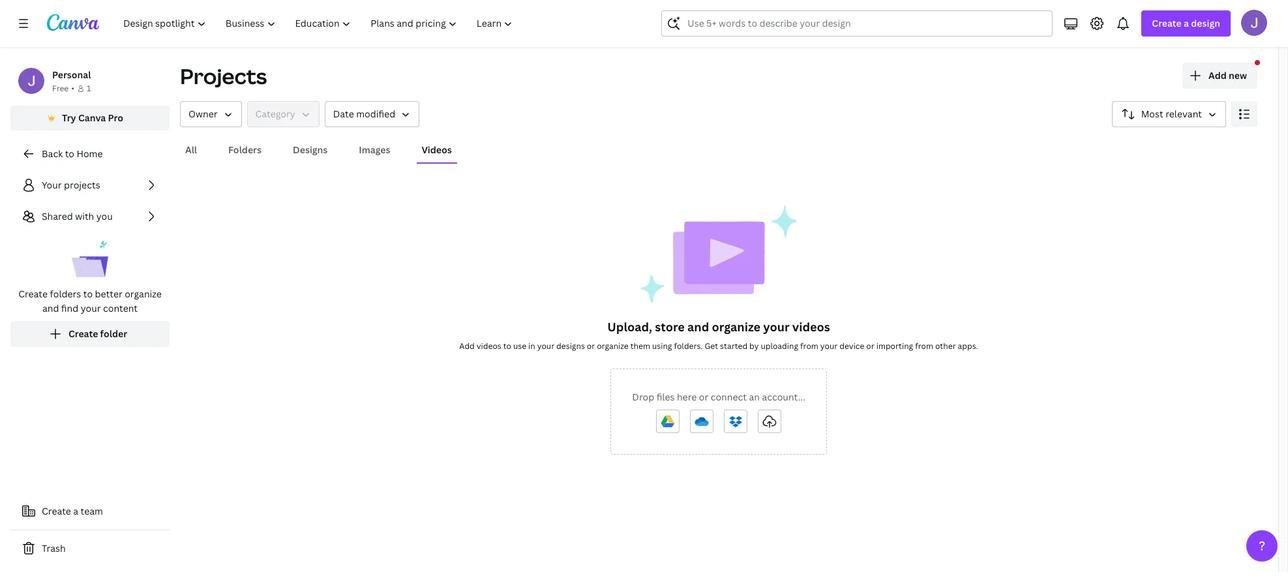 Task type: describe. For each thing, give the bounding box(es) containing it.
other
[[936, 341, 956, 352]]

device
[[840, 341, 865, 352]]

design
[[1192, 17, 1221, 29]]

create for create a design
[[1153, 17, 1182, 29]]

and inside upload, store and organize your videos add videos to use in your designs or organize them using folders. get started by uploading from your device or importing from other apps.
[[688, 319, 709, 335]]

account...
[[762, 391, 806, 403]]

Search search field
[[688, 11, 1027, 36]]

create for create a team
[[42, 505, 71, 517]]

to inside create folders to better organize and find your content
[[83, 288, 93, 300]]

try canva pro button
[[10, 106, 170, 130]]

all button
[[180, 138, 202, 162]]

drop
[[632, 391, 655, 403]]

started
[[720, 341, 748, 352]]

create a team button
[[10, 499, 170, 525]]

organize inside create folders to better organize and find your content
[[125, 288, 162, 300]]

0 horizontal spatial to
[[65, 147, 74, 160]]

trash link
[[10, 536, 170, 562]]

videos
[[422, 144, 452, 156]]

an
[[749, 391, 760, 403]]

add inside dropdown button
[[1209, 69, 1227, 82]]

modified
[[356, 108, 396, 120]]

folders
[[50, 288, 81, 300]]

folders button
[[223, 138, 267, 162]]

•
[[71, 83, 74, 94]]

back to home link
[[10, 141, 170, 167]]

canva
[[78, 112, 106, 124]]

drop files here or connect an account...
[[632, 391, 806, 403]]

home
[[77, 147, 103, 160]]

date
[[333, 108, 354, 120]]

importing
[[877, 341, 914, 352]]

shared with you
[[42, 210, 113, 222]]

them
[[631, 341, 650, 352]]

2 horizontal spatial or
[[867, 341, 875, 352]]

2 from from the left
[[916, 341, 934, 352]]

create folder button
[[10, 321, 170, 347]]

your inside create folders to better organize and find your content
[[81, 302, 101, 314]]

your projects
[[42, 179, 100, 191]]

most relevant
[[1142, 108, 1203, 120]]

you
[[96, 210, 113, 222]]

folders.
[[674, 341, 703, 352]]

1
[[87, 83, 91, 94]]

category
[[255, 108, 295, 120]]

and inside create folders to better organize and find your content
[[42, 302, 59, 314]]

here
[[677, 391, 697, 403]]

add inside upload, store and organize your videos add videos to use in your designs or organize them using folders. get started by uploading from your device or importing from other apps.
[[460, 341, 475, 352]]

1 from from the left
[[801, 341, 819, 352]]

free
[[52, 83, 69, 94]]

shared
[[42, 210, 73, 222]]

create for create folder
[[68, 328, 98, 340]]

list containing your projects
[[10, 172, 170, 347]]

personal
[[52, 69, 91, 81]]

back to home
[[42, 147, 103, 160]]

upload, store and organize your videos add videos to use in your designs or organize them using folders. get started by uploading from your device or importing from other apps.
[[460, 319, 979, 352]]

your left device
[[821, 341, 838, 352]]

create a design
[[1153, 17, 1221, 29]]

new
[[1229, 69, 1248, 82]]

designs
[[293, 144, 328, 156]]

Category button
[[247, 101, 320, 127]]

a for team
[[73, 505, 78, 517]]

Date modified button
[[325, 101, 420, 127]]

by
[[750, 341, 759, 352]]



Task type: locate. For each thing, give the bounding box(es) containing it.
Sort by button
[[1112, 101, 1227, 127]]

or right designs on the bottom left of page
[[587, 341, 595, 352]]

Owner button
[[180, 101, 242, 127]]

get
[[705, 341, 718, 352]]

top level navigation element
[[115, 10, 524, 37]]

1 vertical spatial a
[[73, 505, 78, 517]]

folders
[[228, 144, 262, 156]]

pro
[[108, 112, 123, 124]]

content
[[103, 302, 138, 314]]

create a team
[[42, 505, 103, 517]]

1 horizontal spatial and
[[688, 319, 709, 335]]

1 horizontal spatial to
[[83, 288, 93, 300]]

1 vertical spatial and
[[688, 319, 709, 335]]

a
[[1184, 17, 1189, 29], [73, 505, 78, 517]]

organize
[[125, 288, 162, 300], [712, 319, 761, 335], [597, 341, 629, 352]]

1 vertical spatial to
[[83, 288, 93, 300]]

create left folders
[[18, 288, 48, 300]]

or right here at the right bottom of the page
[[699, 391, 709, 403]]

designs
[[557, 341, 585, 352]]

videos
[[793, 319, 830, 335], [477, 341, 502, 352]]

0 vertical spatial add
[[1209, 69, 1227, 82]]

upload,
[[608, 319, 653, 335]]

1 horizontal spatial add
[[1209, 69, 1227, 82]]

add
[[1209, 69, 1227, 82], [460, 341, 475, 352]]

create down find
[[68, 328, 98, 340]]

most
[[1142, 108, 1164, 120]]

your right in at the bottom of page
[[537, 341, 555, 352]]

try
[[62, 112, 76, 124]]

2 horizontal spatial organize
[[712, 319, 761, 335]]

or right device
[[867, 341, 875, 352]]

a inside button
[[73, 505, 78, 517]]

and up folders.
[[688, 319, 709, 335]]

1 horizontal spatial a
[[1184, 17, 1189, 29]]

all
[[185, 144, 197, 156]]

organize up content
[[125, 288, 162, 300]]

None search field
[[662, 10, 1053, 37]]

1 vertical spatial videos
[[477, 341, 502, 352]]

create a design button
[[1142, 10, 1231, 37]]

connect
[[711, 391, 747, 403]]

images button
[[354, 138, 396, 162]]

0 vertical spatial organize
[[125, 288, 162, 300]]

create inside create a team button
[[42, 505, 71, 517]]

using
[[652, 341, 672, 352]]

date modified
[[333, 108, 396, 120]]

create inside create folders to better organize and find your content
[[18, 288, 48, 300]]

0 horizontal spatial organize
[[125, 288, 162, 300]]

0 horizontal spatial videos
[[477, 341, 502, 352]]

a for design
[[1184, 17, 1189, 29]]

owner
[[189, 108, 218, 120]]

projects
[[64, 179, 100, 191]]

create inside create folder 'button'
[[68, 328, 98, 340]]

0 vertical spatial videos
[[793, 319, 830, 335]]

videos left use
[[477, 341, 502, 352]]

add new button
[[1183, 63, 1258, 89]]

to
[[65, 147, 74, 160], [83, 288, 93, 300], [504, 341, 512, 352]]

create folders to better organize and find your content
[[18, 288, 162, 314]]

2 vertical spatial organize
[[597, 341, 629, 352]]

a left "design"
[[1184, 17, 1189, 29]]

add left use
[[460, 341, 475, 352]]

create folder
[[68, 328, 127, 340]]

a inside dropdown button
[[1184, 17, 1189, 29]]

2 vertical spatial to
[[504, 341, 512, 352]]

from left other
[[916, 341, 934, 352]]

your projects link
[[10, 172, 170, 198]]

your
[[42, 179, 62, 191]]

videos up uploading
[[793, 319, 830, 335]]

relevant
[[1166, 108, 1203, 120]]

to left use
[[504, 341, 512, 352]]

1 horizontal spatial organize
[[597, 341, 629, 352]]

and
[[42, 302, 59, 314], [688, 319, 709, 335]]

organize down upload,
[[597, 341, 629, 352]]

in
[[529, 341, 536, 352]]

store
[[655, 319, 685, 335]]

create left team
[[42, 505, 71, 517]]

create left "design"
[[1153, 17, 1182, 29]]

list
[[10, 172, 170, 347]]

folder
[[100, 328, 127, 340]]

find
[[61, 302, 78, 314]]

from right uploading
[[801, 341, 819, 352]]

add left new
[[1209, 69, 1227, 82]]

designs button
[[288, 138, 333, 162]]

0 vertical spatial a
[[1184, 17, 1189, 29]]

organize up the 'started'
[[712, 319, 761, 335]]

or
[[587, 341, 595, 352], [867, 341, 875, 352], [699, 391, 709, 403]]

to inside upload, store and organize your videos add videos to use in your designs or organize them using folders. get started by uploading from your device or importing from other apps.
[[504, 341, 512, 352]]

team
[[81, 505, 103, 517]]

free •
[[52, 83, 74, 94]]

to right back
[[65, 147, 74, 160]]

0 horizontal spatial add
[[460, 341, 475, 352]]

0 vertical spatial to
[[65, 147, 74, 160]]

and left find
[[42, 302, 59, 314]]

a left team
[[73, 505, 78, 517]]

0 horizontal spatial or
[[587, 341, 595, 352]]

create for create folders to better organize and find your content
[[18, 288, 48, 300]]

with
[[75, 210, 94, 222]]

create inside "create a design" dropdown button
[[1153, 17, 1182, 29]]

2 horizontal spatial to
[[504, 341, 512, 352]]

better
[[95, 288, 123, 300]]

add new
[[1209, 69, 1248, 82]]

1 vertical spatial add
[[460, 341, 475, 352]]

trash
[[42, 542, 66, 555]]

0 horizontal spatial from
[[801, 341, 819, 352]]

try canva pro
[[62, 112, 123, 124]]

1 horizontal spatial or
[[699, 391, 709, 403]]

jacob simon image
[[1242, 10, 1268, 36]]

uploading
[[761, 341, 799, 352]]

0 vertical spatial and
[[42, 302, 59, 314]]

to left better
[[83, 288, 93, 300]]

use
[[513, 341, 527, 352]]

your up uploading
[[764, 319, 790, 335]]

images
[[359, 144, 391, 156]]

your
[[81, 302, 101, 314], [764, 319, 790, 335], [537, 341, 555, 352], [821, 341, 838, 352]]

files
[[657, 391, 675, 403]]

1 horizontal spatial from
[[916, 341, 934, 352]]

1 horizontal spatial videos
[[793, 319, 830, 335]]

0 horizontal spatial and
[[42, 302, 59, 314]]

0 horizontal spatial a
[[73, 505, 78, 517]]

videos button
[[417, 138, 457, 162]]

shared with you link
[[10, 204, 170, 230]]

apps.
[[958, 341, 979, 352]]

from
[[801, 341, 819, 352], [916, 341, 934, 352]]

back
[[42, 147, 63, 160]]

1 vertical spatial organize
[[712, 319, 761, 335]]

projects
[[180, 62, 267, 90]]

your right find
[[81, 302, 101, 314]]

create
[[1153, 17, 1182, 29], [18, 288, 48, 300], [68, 328, 98, 340], [42, 505, 71, 517]]



Task type: vqa. For each thing, say whether or not it's contained in the screenshot.
right Add
yes



